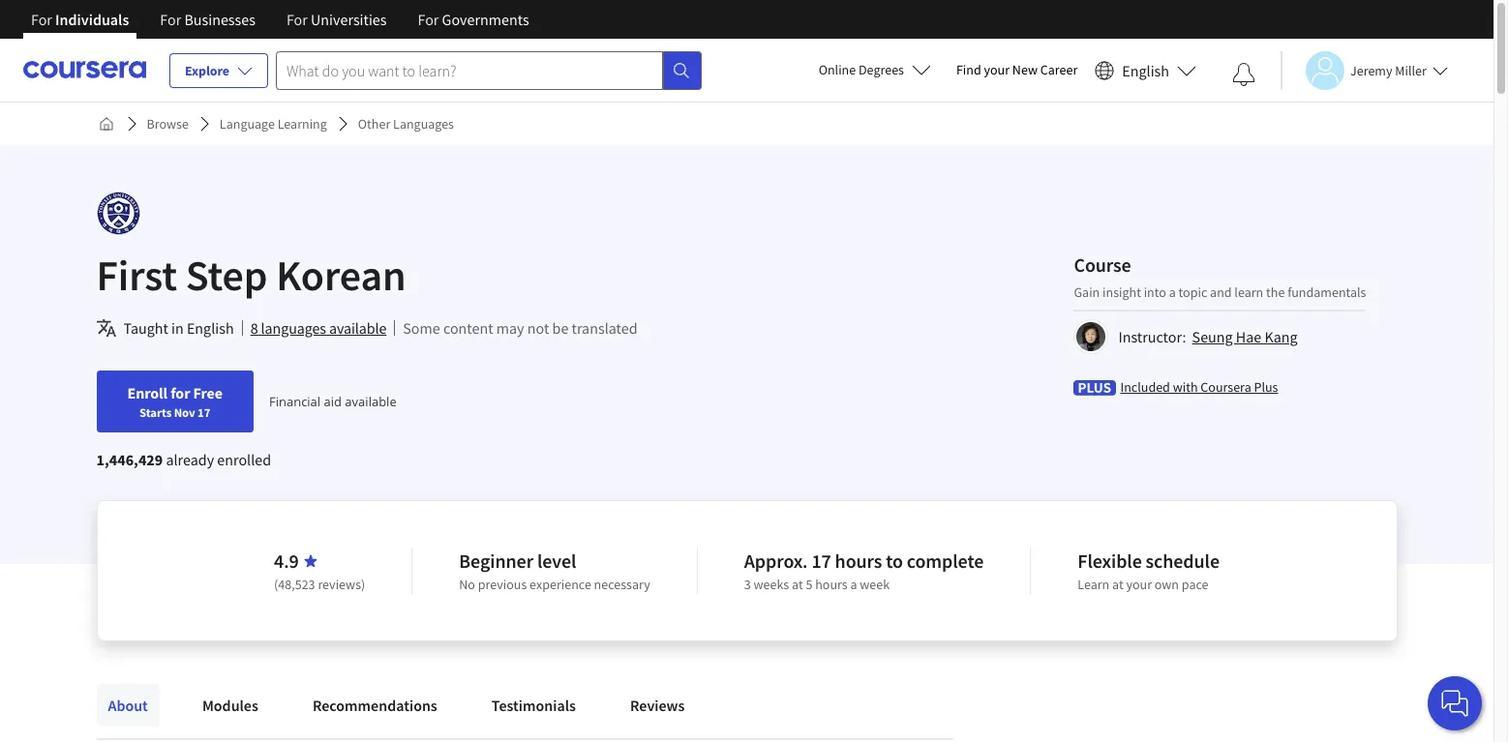 Task type: locate. For each thing, give the bounding box(es) containing it.
0 vertical spatial 17
[[197, 405, 210, 420]]

0 horizontal spatial at
[[792, 576, 803, 593]]

0 horizontal spatial a
[[850, 576, 857, 593]]

seung hae kang link
[[1192, 327, 1298, 346]]

(48,523
[[274, 576, 315, 593]]

4 for from the left
[[418, 10, 439, 29]]

flexible
[[1078, 549, 1142, 573]]

for
[[31, 10, 52, 29], [160, 10, 181, 29], [286, 10, 308, 29], [418, 10, 439, 29]]

for individuals
[[31, 10, 129, 29]]

0 horizontal spatial your
[[984, 61, 1010, 78]]

1 vertical spatial 17
[[812, 549, 831, 573]]

english
[[1122, 61, 1169, 80], [187, 318, 234, 338]]

jeremy miller
[[1350, 61, 1427, 79]]

hours
[[835, 549, 882, 573], [815, 576, 848, 593]]

included
[[1120, 378, 1170, 395]]

your inside flexible schedule learn at your own pace
[[1126, 576, 1152, 593]]

1 vertical spatial a
[[850, 576, 857, 593]]

about link
[[96, 684, 160, 727]]

jeremy
[[1350, 61, 1392, 79]]

pace
[[1182, 576, 1209, 593]]

for left businesses on the top left
[[160, 10, 181, 29]]

language
[[220, 115, 275, 133]]

level
[[537, 549, 576, 573]]

other languages link
[[350, 106, 462, 141]]

17 right nov
[[197, 405, 210, 420]]

for left individuals
[[31, 10, 52, 29]]

languages
[[393, 115, 454, 133]]

no
[[459, 576, 475, 593]]

0 vertical spatial your
[[984, 61, 1010, 78]]

a left week
[[850, 576, 857, 593]]

1,446,429 already enrolled
[[96, 450, 271, 469]]

available
[[329, 318, 387, 338], [345, 393, 397, 410]]

8 languages available
[[250, 318, 387, 338]]

2 at from the left
[[1112, 576, 1124, 593]]

for businesses
[[160, 10, 255, 29]]

None search field
[[276, 51, 702, 90]]

1 horizontal spatial a
[[1169, 283, 1176, 301]]

coursera image
[[23, 54, 146, 85]]

hours right 5
[[815, 576, 848, 593]]

english right career
[[1122, 61, 1169, 80]]

may
[[496, 318, 524, 338]]

home image
[[98, 116, 114, 132]]

17 inside 'enroll for free starts nov 17'
[[197, 405, 210, 420]]

own
[[1155, 576, 1179, 593]]

about
[[108, 696, 148, 715]]

schedule
[[1146, 549, 1220, 573]]

at inside flexible schedule learn at your own pace
[[1112, 576, 1124, 593]]

1 vertical spatial english
[[187, 318, 234, 338]]

already
[[166, 450, 214, 469]]

at
[[792, 576, 803, 593], [1112, 576, 1124, 593]]

available right 'aid'
[[345, 393, 397, 410]]

first step korean
[[96, 249, 406, 302]]

a inside approx. 17 hours to complete 3 weeks at 5 hours a week
[[850, 576, 857, 593]]

17
[[197, 405, 210, 420], [812, 549, 831, 573]]

english right in
[[187, 318, 234, 338]]

a inside course gain insight into a topic and learn the fundamentals
[[1169, 283, 1176, 301]]

available inside 8 languages available button
[[329, 318, 387, 338]]

for for universities
[[286, 10, 308, 29]]

with
[[1173, 378, 1198, 395]]

a right into
[[1169, 283, 1176, 301]]

0 horizontal spatial english
[[187, 318, 234, 338]]

0 vertical spatial available
[[329, 318, 387, 338]]

3 for from the left
[[286, 10, 308, 29]]

17 up 5
[[812, 549, 831, 573]]

some
[[403, 318, 440, 338]]

2 for from the left
[[160, 10, 181, 29]]

course gain insight into a topic and learn the fundamentals
[[1074, 252, 1366, 301]]

1 vertical spatial your
[[1126, 576, 1152, 593]]

0 horizontal spatial 17
[[197, 405, 210, 420]]

online degrees
[[819, 61, 904, 78]]

experience
[[530, 576, 591, 593]]

8
[[250, 318, 258, 338]]

0 vertical spatial a
[[1169, 283, 1176, 301]]

explore button
[[169, 53, 268, 88]]

8 languages available button
[[250, 317, 387, 340]]

chat with us image
[[1439, 688, 1470, 719]]

a
[[1169, 283, 1176, 301], [850, 576, 857, 593]]

banner navigation
[[15, 0, 545, 53]]

other
[[358, 115, 390, 133]]

governments
[[442, 10, 529, 29]]

individuals
[[55, 10, 129, 29]]

your left own
[[1126, 576, 1152, 593]]

What do you want to learn? text field
[[276, 51, 663, 90]]

instructor:
[[1118, 327, 1186, 346]]

topic
[[1179, 283, 1207, 301]]

enroll
[[127, 383, 168, 403]]

week
[[860, 576, 890, 593]]

miller
[[1395, 61, 1427, 79]]

1 horizontal spatial your
[[1126, 576, 1152, 593]]

modules
[[202, 696, 258, 715]]

seung hae kang image
[[1077, 322, 1106, 351]]

show notifications image
[[1232, 63, 1255, 86]]

1 vertical spatial available
[[345, 393, 397, 410]]

content
[[443, 318, 493, 338]]

reviews)
[[318, 576, 365, 593]]

find your new career link
[[947, 58, 1087, 82]]

complete
[[907, 549, 984, 573]]

1 at from the left
[[792, 576, 803, 593]]

for left universities
[[286, 10, 308, 29]]

approx. 17 hours to complete 3 weeks at 5 hours a week
[[744, 549, 984, 593]]

at right learn at the right bottom of the page
[[1112, 576, 1124, 593]]

be
[[552, 318, 569, 338]]

not
[[527, 318, 549, 338]]

1 horizontal spatial 17
[[812, 549, 831, 573]]

available for financial aid available
[[345, 393, 397, 410]]

hours up week
[[835, 549, 882, 573]]

available down korean
[[329, 318, 387, 338]]

modules link
[[191, 684, 270, 727]]

for left governments at top
[[418, 10, 439, 29]]

enrolled
[[217, 450, 271, 469]]

and
[[1210, 283, 1232, 301]]

5
[[806, 576, 813, 593]]

online
[[819, 61, 856, 78]]

your right find
[[984, 61, 1010, 78]]

0 vertical spatial english
[[1122, 61, 1169, 80]]

1 for from the left
[[31, 10, 52, 29]]

jeremy miller button
[[1281, 51, 1448, 90]]

english inside button
[[1122, 61, 1169, 80]]

1 horizontal spatial at
[[1112, 576, 1124, 593]]

recommendations
[[313, 696, 437, 715]]

for governments
[[418, 10, 529, 29]]

1 horizontal spatial english
[[1122, 61, 1169, 80]]

recommendations link
[[301, 684, 449, 727]]

language learning
[[220, 115, 327, 133]]

at left 5
[[792, 576, 803, 593]]



Task type: describe. For each thing, give the bounding box(es) containing it.
other languages
[[358, 115, 454, 133]]

yonsei university image
[[96, 192, 140, 235]]

taught
[[123, 318, 168, 338]]

find your new career
[[956, 61, 1078, 78]]

necessary
[[594, 576, 650, 593]]

financial aid available button
[[269, 393, 397, 410]]

reviews link
[[619, 684, 696, 727]]

businesses
[[184, 10, 255, 29]]

1,446,429
[[96, 450, 163, 469]]

plus
[[1254, 378, 1278, 395]]

learn
[[1235, 283, 1263, 301]]

step
[[186, 249, 268, 302]]

testimonials
[[492, 696, 576, 715]]

fundamentals
[[1288, 283, 1366, 301]]

into
[[1144, 283, 1166, 301]]

find
[[956, 61, 981, 78]]

insight
[[1103, 283, 1141, 301]]

some content may not be translated
[[403, 318, 637, 338]]

at inside approx. 17 hours to complete 3 weeks at 5 hours a week
[[792, 576, 803, 593]]

seung
[[1192, 327, 1233, 346]]

for for businesses
[[160, 10, 181, 29]]

testimonials link
[[480, 684, 588, 727]]

free
[[193, 383, 223, 403]]

available for 8 languages available
[[329, 318, 387, 338]]

new
[[1012, 61, 1038, 78]]

explore
[[185, 62, 229, 79]]

english button
[[1087, 39, 1204, 102]]

course
[[1074, 252, 1131, 276]]

included with coursera plus link
[[1120, 377, 1278, 396]]

flexible schedule learn at your own pace
[[1078, 549, 1220, 593]]

beginner
[[459, 549, 533, 573]]

to
[[886, 549, 903, 573]]

financial aid available
[[269, 393, 397, 410]]

for universities
[[286, 10, 387, 29]]

enroll for free starts nov 17
[[127, 383, 223, 420]]

language learning link
[[212, 106, 335, 141]]

translated
[[572, 318, 637, 338]]

3
[[744, 576, 751, 593]]

browse link
[[139, 106, 196, 141]]

coursera
[[1201, 378, 1251, 395]]

financial
[[269, 393, 321, 410]]

for for individuals
[[31, 10, 52, 29]]

weeks
[[754, 576, 789, 593]]

browse
[[147, 115, 189, 133]]

learning
[[278, 115, 327, 133]]

languages
[[261, 318, 326, 338]]

starts
[[139, 405, 172, 420]]

taught in english
[[123, 318, 234, 338]]

4.9
[[274, 549, 299, 573]]

kang
[[1265, 327, 1298, 346]]

nov
[[174, 405, 195, 420]]

hae
[[1236, 327, 1262, 346]]

aid
[[324, 393, 342, 410]]

(48,523 reviews)
[[274, 576, 365, 593]]

0 vertical spatial hours
[[835, 549, 882, 573]]

first
[[96, 249, 177, 302]]

for for governments
[[418, 10, 439, 29]]

degrees
[[859, 61, 904, 78]]

korean
[[276, 249, 406, 302]]

coursera plus image
[[1074, 380, 1117, 395]]

17 inside approx. 17 hours to complete 3 weeks at 5 hours a week
[[812, 549, 831, 573]]

for
[[171, 383, 190, 403]]

1 vertical spatial hours
[[815, 576, 848, 593]]

beginner level no previous experience necessary
[[459, 549, 650, 593]]

online degrees button
[[803, 48, 947, 91]]

instructor: seung hae kang
[[1118, 327, 1298, 346]]

gain
[[1074, 283, 1100, 301]]

included with coursera plus
[[1120, 378, 1278, 395]]

learn
[[1078, 576, 1110, 593]]

universities
[[311, 10, 387, 29]]



Task type: vqa. For each thing, say whether or not it's contained in the screenshot.
L&T
no



